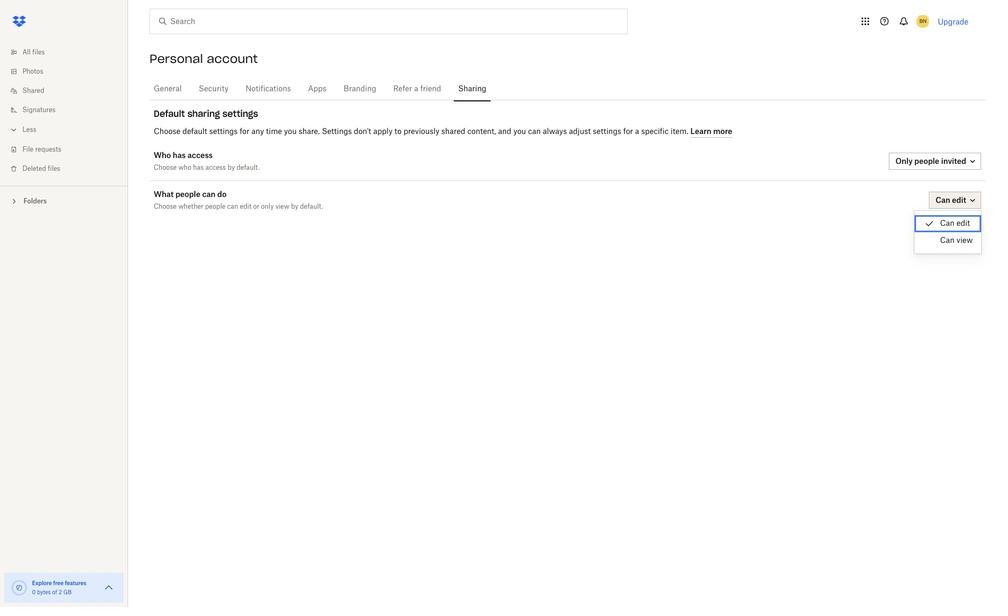 Task type: vqa. For each thing, say whether or not it's contained in the screenshot.
General on the top left
yes



Task type: describe. For each thing, give the bounding box(es) containing it.
by inside who has access choose who has access by default.
[[228, 165, 235, 171]]

upgrade
[[938, 17, 969, 26]]

2 for from the left
[[624, 128, 633, 135]]

all
[[22, 49, 31, 56]]

1 vertical spatial a
[[636, 128, 640, 135]]

to
[[395, 128, 402, 135]]

less image
[[9, 124, 19, 135]]

0
[[32, 590, 36, 596]]

can for can view
[[941, 237, 955, 245]]

only
[[261, 204, 274, 210]]

2 you from the left
[[514, 128, 526, 135]]

all files
[[22, 49, 45, 56]]

by inside what people can do choose whether people can edit or only view by default.
[[291, 204, 299, 210]]

shared
[[22, 88, 44, 94]]

default. inside who has access choose who has access by default.
[[237, 165, 260, 171]]

bytes
[[37, 590, 51, 596]]

previously
[[404, 128, 440, 135]]

or
[[253, 204, 260, 210]]

edit inside "radio item"
[[957, 220, 971, 228]]

1 horizontal spatial has
[[193, 165, 204, 171]]

requests
[[35, 146, 61, 153]]

what
[[154, 190, 174, 199]]

signatures
[[22, 107, 56, 113]]

shared
[[442, 128, 466, 135]]

tab list containing general
[[150, 75, 986, 102]]

general tab
[[150, 76, 186, 102]]

less
[[22, 127, 36, 133]]

content,
[[468, 128, 496, 135]]

apply
[[374, 128, 393, 135]]

all files link
[[9, 43, 128, 62]]

quota usage element
[[11, 580, 28, 597]]

personal
[[150, 51, 203, 66]]

file
[[22, 146, 33, 153]]

1 you from the left
[[284, 128, 297, 135]]

explore free features 0 bytes of 2 gb
[[32, 580, 86, 596]]

apps tab
[[304, 76, 331, 102]]

of
[[52, 590, 57, 596]]

can view
[[941, 237, 973, 245]]

1 vertical spatial can
[[202, 190, 216, 199]]

files for all files
[[32, 49, 45, 56]]

features
[[65, 580, 86, 587]]

notifications tab
[[242, 76, 295, 102]]

file requests link
[[9, 140, 128, 159]]

settings
[[322, 128, 352, 135]]

folders button
[[0, 193, 128, 209]]

branding tab
[[340, 76, 381, 102]]

can edit
[[941, 220, 971, 228]]

deleted files link
[[9, 159, 128, 178]]

default
[[183, 128, 207, 135]]

1 choose from the top
[[154, 128, 181, 135]]



Task type: locate. For each thing, give the bounding box(es) containing it.
signatures link
[[9, 100, 128, 120]]

settings up any
[[223, 108, 258, 119]]

0 horizontal spatial default.
[[237, 165, 260, 171]]

deleted
[[22, 166, 46, 172]]

branding
[[344, 85, 377, 93]]

item.
[[671, 128, 689, 135]]

0 horizontal spatial can
[[202, 190, 216, 199]]

photos
[[22, 68, 43, 75]]

1 horizontal spatial default.
[[300, 204, 323, 210]]

personal account
[[150, 51, 258, 66]]

1 horizontal spatial edit
[[957, 220, 971, 228]]

0 horizontal spatial for
[[240, 128, 250, 135]]

general
[[154, 85, 182, 93]]

has right who on the top of page
[[193, 165, 204, 171]]

choose
[[154, 128, 181, 135], [154, 165, 177, 171], [154, 204, 177, 210]]

settings for default
[[209, 128, 238, 135]]

0 horizontal spatial by
[[228, 165, 235, 171]]

view right "only"
[[276, 204, 290, 210]]

choose inside what people can do choose whether people can edit or only view by default.
[[154, 204, 177, 210]]

do
[[217, 190, 227, 199]]

0 vertical spatial files
[[32, 49, 45, 56]]

upgrade link
[[938, 17, 969, 26]]

2
[[59, 590, 62, 596]]

explore
[[32, 580, 52, 587]]

1 vertical spatial files
[[48, 166, 60, 172]]

access up who on the top of page
[[188, 151, 213, 160]]

1 vertical spatial has
[[193, 165, 204, 171]]

files right all
[[32, 49, 45, 56]]

default.
[[237, 165, 260, 171], [300, 204, 323, 210]]

settings
[[223, 108, 258, 119], [209, 128, 238, 135], [593, 128, 622, 135]]

edit left 'or'
[[240, 204, 252, 210]]

0 vertical spatial people
[[176, 190, 200, 199]]

who
[[154, 151, 171, 160]]

can left the always
[[528, 128, 541, 135]]

3 choose from the top
[[154, 204, 177, 210]]

1 horizontal spatial by
[[291, 204, 299, 210]]

2 vertical spatial choose
[[154, 204, 177, 210]]

1 vertical spatial edit
[[957, 220, 971, 228]]

specific
[[642, 128, 669, 135]]

default
[[154, 108, 185, 119]]

2 can from the top
[[941, 237, 955, 245]]

can left 'or'
[[227, 204, 238, 210]]

2 horizontal spatial can
[[528, 128, 541, 135]]

sharing
[[459, 85, 487, 93]]

choose down what at left top
[[154, 204, 177, 210]]

0 horizontal spatial edit
[[240, 204, 252, 210]]

0 vertical spatial by
[[228, 165, 235, 171]]

notifications
[[246, 85, 291, 93]]

has up who on the top of page
[[173, 151, 186, 160]]

you
[[284, 128, 297, 135], [514, 128, 526, 135]]

refer a friend tab
[[389, 76, 446, 102]]

edit
[[240, 204, 252, 210], [957, 220, 971, 228]]

0 horizontal spatial a
[[414, 85, 419, 93]]

by up what people can do choose whether people can edit or only view by default.
[[228, 165, 235, 171]]

folders
[[24, 197, 47, 205]]

default. up what people can do choose whether people can edit or only view by default.
[[237, 165, 260, 171]]

0 vertical spatial has
[[173, 151, 186, 160]]

friend
[[421, 85, 441, 93]]

list
[[0, 36, 128, 186]]

always
[[543, 128, 567, 135]]

whether
[[179, 204, 203, 210]]

1 for from the left
[[240, 128, 250, 135]]

by right "only"
[[291, 204, 299, 210]]

choose inside who has access choose who has access by default.
[[154, 165, 177, 171]]

can up the can view
[[941, 220, 955, 228]]

any
[[252, 128, 264, 135]]

deleted files
[[22, 166, 60, 172]]

time
[[266, 128, 282, 135]]

choose down the who
[[154, 165, 177, 171]]

gb
[[63, 590, 72, 596]]

refer
[[394, 85, 412, 93]]

1 can from the top
[[941, 220, 955, 228]]

1 vertical spatial people
[[205, 204, 226, 210]]

0 vertical spatial can
[[941, 220, 955, 228]]

default sharing settings
[[154, 108, 258, 119]]

a left specific
[[636, 128, 640, 135]]

0 vertical spatial access
[[188, 151, 213, 160]]

people up whether
[[176, 190, 200, 199]]

default. right "only"
[[300, 204, 323, 210]]

view down 'can edit'
[[957, 237, 973, 245]]

sharing tab
[[454, 76, 491, 102]]

share.
[[299, 128, 320, 135]]

0 vertical spatial a
[[414, 85, 419, 93]]

0 vertical spatial choose
[[154, 128, 181, 135]]

1 horizontal spatial for
[[624, 128, 633, 135]]

account
[[207, 51, 258, 66]]

for left any
[[240, 128, 250, 135]]

access
[[188, 151, 213, 160], [206, 165, 226, 171]]

1 horizontal spatial can
[[227, 204, 238, 210]]

files
[[32, 49, 45, 56], [48, 166, 60, 172]]

2 choose from the top
[[154, 165, 177, 171]]

can
[[528, 128, 541, 135], [202, 190, 216, 199], [227, 204, 238, 210]]

sharing
[[188, 108, 220, 119]]

can inside "radio item"
[[941, 220, 955, 228]]

0 horizontal spatial people
[[176, 190, 200, 199]]

who
[[179, 165, 191, 171]]

can left do
[[202, 190, 216, 199]]

settings down default sharing settings
[[209, 128, 238, 135]]

can edit radio item
[[915, 215, 982, 232]]

free
[[53, 580, 64, 587]]

0 vertical spatial can
[[528, 128, 541, 135]]

list containing all files
[[0, 36, 128, 186]]

settings right adjust at the top of page
[[593, 128, 622, 135]]

default. inside what people can do choose whether people can edit or only view by default.
[[300, 204, 323, 210]]

choose default settings for any time you share. settings don't apply to previously shared content, and you can always adjust settings for a specific item.
[[154, 128, 691, 135]]

you right time
[[284, 128, 297, 135]]

don't
[[354, 128, 372, 135]]

security tab
[[195, 76, 233, 102]]

1 horizontal spatial view
[[957, 237, 973, 245]]

people
[[176, 190, 200, 199], [205, 204, 226, 210]]

0 vertical spatial view
[[276, 204, 290, 210]]

what people can do choose whether people can edit or only view by default.
[[154, 190, 323, 210]]

1 vertical spatial default.
[[300, 204, 323, 210]]

can for can edit
[[941, 220, 955, 228]]

edit up the can view
[[957, 220, 971, 228]]

adjust
[[569, 128, 591, 135]]

1 vertical spatial by
[[291, 204, 299, 210]]

1 vertical spatial can
[[941, 237, 955, 245]]

dropbox image
[[9, 11, 30, 32]]

1 horizontal spatial people
[[205, 204, 226, 210]]

can down can edit "radio item" in the top of the page
[[941, 237, 955, 245]]

apps
[[308, 85, 327, 93]]

0 horizontal spatial files
[[32, 49, 45, 56]]

edit inside what people can do choose whether people can edit or only view by default.
[[240, 204, 252, 210]]

refer a friend
[[394, 85, 441, 93]]

view
[[276, 204, 290, 210], [957, 237, 973, 245]]

view inside what people can do choose whether people can edit or only view by default.
[[276, 204, 290, 210]]

1 vertical spatial choose
[[154, 165, 177, 171]]

files for deleted files
[[48, 166, 60, 172]]

2 vertical spatial can
[[227, 204, 238, 210]]

access up do
[[206, 165, 226, 171]]

1 vertical spatial access
[[206, 165, 226, 171]]

photos link
[[9, 62, 128, 81]]

tab list
[[150, 75, 986, 102]]

files right deleted at left
[[48, 166, 60, 172]]

1 horizontal spatial you
[[514, 128, 526, 135]]

0 horizontal spatial has
[[173, 151, 186, 160]]

files inside deleted files link
[[48, 166, 60, 172]]

0 horizontal spatial view
[[276, 204, 290, 210]]

0 horizontal spatial you
[[284, 128, 297, 135]]

1 vertical spatial view
[[957, 237, 973, 245]]

a
[[414, 85, 419, 93], [636, 128, 640, 135]]

shared link
[[9, 81, 128, 100]]

security
[[199, 85, 229, 93]]

0 vertical spatial edit
[[240, 204, 252, 210]]

choose down 'default' on the top left of the page
[[154, 128, 181, 135]]

1 horizontal spatial a
[[636, 128, 640, 135]]

0 vertical spatial default.
[[237, 165, 260, 171]]

can
[[941, 220, 955, 228], [941, 237, 955, 245]]

1 horizontal spatial files
[[48, 166, 60, 172]]

for
[[240, 128, 250, 135], [624, 128, 633, 135]]

by
[[228, 165, 235, 171], [291, 204, 299, 210]]

has
[[173, 151, 186, 160], [193, 165, 204, 171]]

you right and on the right top
[[514, 128, 526, 135]]

people down do
[[205, 204, 226, 210]]

a inside refer a friend tab
[[414, 85, 419, 93]]

files inside "all files" link
[[32, 49, 45, 56]]

and
[[498, 128, 512, 135]]

for left specific
[[624, 128, 633, 135]]

a right refer
[[414, 85, 419, 93]]

who has access choose who has access by default.
[[154, 151, 260, 171]]

file requests
[[22, 146, 61, 153]]

settings for sharing
[[223, 108, 258, 119]]



